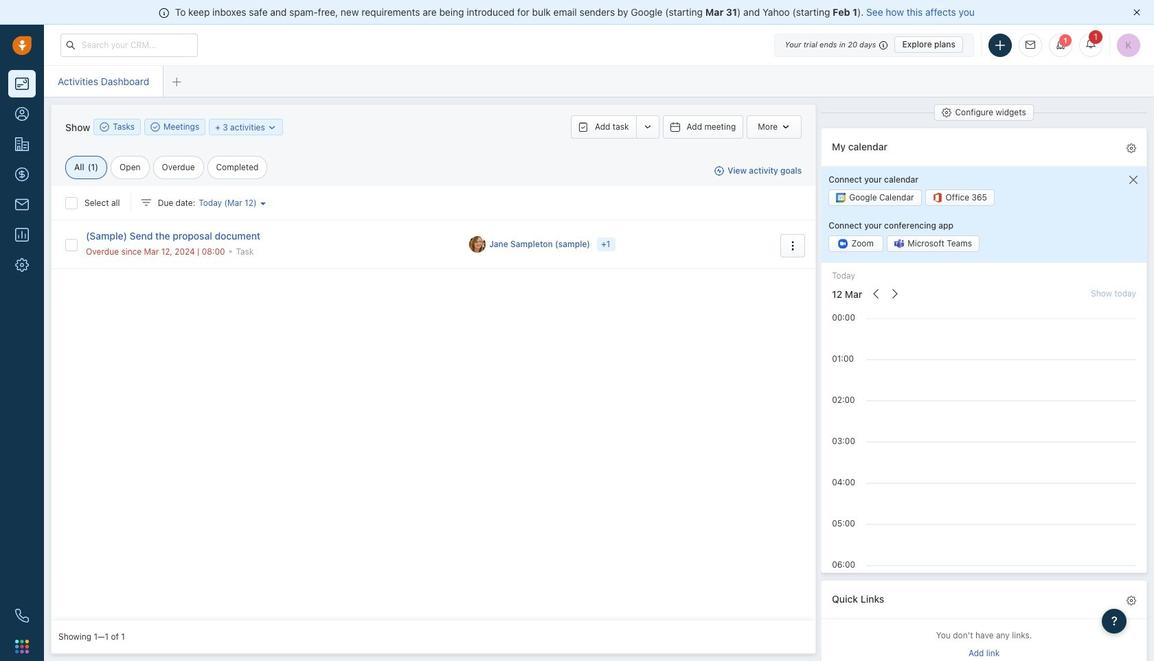 Task type: locate. For each thing, give the bounding box(es) containing it.
Search your CRM... text field
[[60, 33, 198, 57]]



Task type: vqa. For each thing, say whether or not it's contained in the screenshot.
ic_info_icon
no



Task type: describe. For each thing, give the bounding box(es) containing it.
down image
[[267, 123, 277, 132]]

send email image
[[1026, 41, 1035, 50]]

phone element
[[8, 603, 36, 630]]

phone image
[[15, 609, 29, 623]]

freshworks switcher image
[[15, 640, 29, 654]]

close image
[[1134, 9, 1140, 16]]



